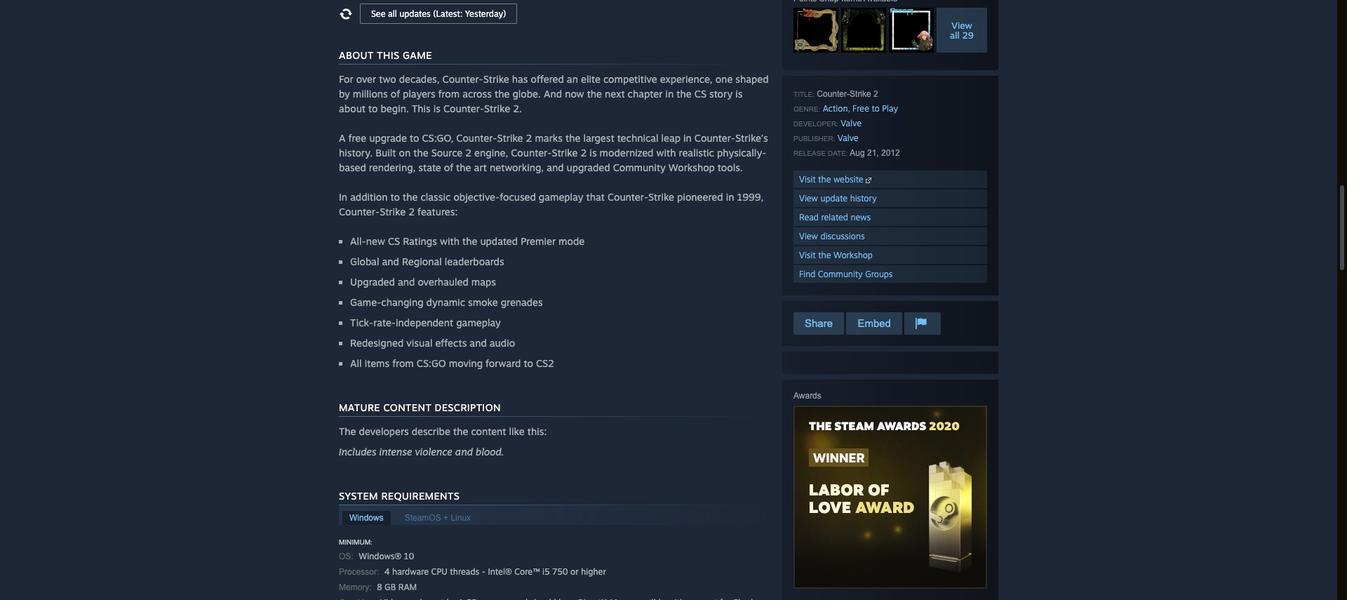 Task type: describe. For each thing, give the bounding box(es) containing it.
counter- up "across"
[[443, 73, 483, 85]]

yesterday)
[[465, 8, 506, 19]]

counter- up engine,
[[457, 132, 497, 144]]

free to play link
[[853, 103, 898, 114]]

title:
[[794, 91, 815, 98]]

21,
[[868, 148, 879, 158]]

competitive
[[604, 73, 658, 85]]

redesigned visual effects and audio
[[350, 337, 515, 349]]

10
[[404, 551, 414, 562]]

to inside "title: counter-strike 2 genre: action , free to play developer: valve publisher: valve release date: aug 21, 2012"
[[872, 103, 880, 114]]

free
[[853, 103, 870, 114]]

this inside for over two decades, counter-strike has offered an elite competitive experience, one shaped by millions of players from across the globe. and now the next chapter in the cs story is about to begin. this is counter-strike 2.
[[412, 102, 431, 114]]

strike left has
[[483, 73, 509, 85]]

award
[[856, 498, 915, 517]]

tick-
[[350, 317, 374, 329]]

date:
[[828, 150, 848, 157]]

about this game
[[339, 49, 432, 61]]

news
[[851, 212, 871, 223]]

of inside a free upgrade to cs:go, counter-strike 2 marks the largest technical leap in counter-strike's history. built on the source 2 engine, counter-strike 2 is modernized with realistic physically- based rendering, state of the art networking, and upgraded community workshop tools.
[[444, 161, 454, 173]]

regional
[[402, 256, 442, 267]]

history.
[[339, 147, 373, 159]]

all items from cs:go moving forward to cs2
[[350, 357, 555, 369]]

includes intense violence and blood.
[[339, 446, 505, 458]]

tools.
[[718, 161, 743, 173]]

2020
[[930, 419, 960, 433]]

2 inside "title: counter-strike 2 genre: action , free to play developer: valve publisher: valve release date: aug 21, 2012"
[[874, 89, 879, 99]]

like
[[509, 425, 525, 437]]

and up changing
[[398, 276, 415, 288]]

1 horizontal spatial awards
[[877, 419, 927, 433]]

the left art
[[456, 161, 471, 173]]

2 right source
[[466, 147, 472, 159]]

find community groups link
[[794, 265, 988, 283]]

an
[[567, 73, 578, 85]]

29
[[963, 29, 974, 41]]

all-
[[350, 235, 366, 247]]

workshop inside a free upgrade to cs:go, counter-strike 2 marks the largest technical leap in counter-strike's history. built on the source 2 engine, counter-strike 2 is modernized with realistic physically- based rendering, state of the art networking, and upgraded community workshop tools.
[[669, 161, 715, 173]]

largest
[[584, 132, 615, 144]]

cs inside for over two decades, counter-strike has offered an elite competitive experience, one shaped by millions of players from across the globe. and now the next chapter in the cs story is about to begin. this is counter-strike 2.
[[695, 88, 707, 100]]

core™
[[515, 566, 540, 577]]

gameplay inside in addition to the classic objective-focused gameplay that counter-strike pioneered in 1999, counter-strike 2 features:
[[539, 191, 584, 203]]

visit for visit the workshop
[[800, 250, 816, 260]]

requirements
[[381, 490, 460, 502]]

view discussions
[[800, 231, 865, 241]]

story
[[710, 88, 733, 100]]

global and regional leaderboards
[[350, 256, 504, 267]]

1 vertical spatial with
[[440, 235, 460, 247]]

mature content description
[[339, 402, 501, 413]]

developer:
[[794, 120, 839, 128]]

pioneered
[[677, 191, 724, 203]]

2 inside in addition to the classic objective-focused gameplay that counter-strike pioneered in 1999, counter-strike 2 features:
[[409, 206, 415, 218]]

counter- down "across"
[[444, 102, 484, 114]]

to inside a free upgrade to cs:go, counter-strike 2 marks the largest technical leap in counter-strike's history. built on the source 2 engine, counter-strike 2 is modernized with realistic physically- based rendering, state of the art networking, and upgraded community workshop tools.
[[410, 132, 419, 144]]

and down new
[[382, 256, 399, 267]]

(latest:
[[433, 8, 463, 19]]

features:
[[418, 206, 458, 218]]

strike down marks
[[552, 147, 578, 159]]

intel®
[[488, 566, 512, 577]]

description
[[435, 402, 501, 413]]

with inside a free upgrade to cs:go, counter-strike 2 marks the largest technical leap in counter-strike's history. built on the source 2 engine, counter-strike 2 is modernized with realistic physically- based rendering, state of the art networking, and upgraded community workshop tools.
[[657, 147, 676, 159]]

global
[[350, 256, 379, 267]]

windows
[[350, 513, 384, 523]]

and
[[544, 88, 562, 100]]

of inside labor of love
[[868, 480, 890, 499]]

the inside 'link'
[[819, 250, 831, 260]]

engine,
[[475, 147, 508, 159]]

and left blood.
[[455, 446, 473, 458]]

counter- up realistic
[[695, 132, 736, 144]]

counter- down addition
[[339, 206, 380, 218]]

aug
[[850, 148, 865, 158]]

from inside for over two decades, counter-strike has offered an elite competitive experience, one shaped by millions of players from across the globe. and now the next chapter in the cs story is about to begin. this is counter-strike 2.
[[438, 88, 460, 100]]

strike up engine,
[[497, 132, 523, 144]]

experience,
[[660, 73, 713, 85]]

2 up 'upgraded'
[[581, 147, 587, 159]]

visual
[[407, 337, 433, 349]]

0 vertical spatial this
[[377, 49, 400, 61]]

in inside for over two decades, counter-strike has offered an elite competitive experience, one shaped by millions of players from across the globe. and now the next chapter in the cs story is about to begin. this is counter-strike 2.
[[666, 88, 674, 100]]

0 horizontal spatial cs
[[388, 235, 400, 247]]

higher
[[581, 566, 606, 577]]

steamos
[[405, 513, 441, 523]]

all for view
[[951, 29, 960, 41]]

includes
[[339, 446, 377, 458]]

leaderboards
[[445, 256, 504, 267]]

a free upgrade to cs:go, counter-strike 2 marks the largest technical leap in counter-strike's history. built on the source 2 engine, counter-strike 2 is modernized with realistic physically- based rendering, state of the art networking, and upgraded community workshop tools.
[[339, 132, 768, 173]]

memory:
[[339, 583, 372, 592]]

valve link for publisher:
[[838, 133, 859, 143]]

decades,
[[399, 73, 440, 85]]

based
[[339, 161, 366, 173]]

mode
[[559, 235, 585, 247]]

1 vertical spatial from
[[393, 357, 414, 369]]

view update history link
[[794, 190, 988, 207]]

is inside a free upgrade to cs:go, counter-strike 2 marks the largest technical leap in counter-strike's history. built on the source 2 engine, counter-strike 2 is modernized with realistic physically- based rendering, state of the art networking, and upgraded community workshop tools.
[[590, 147, 597, 159]]

marks
[[535, 132, 563, 144]]

community inside a free upgrade to cs:go, counter-strike 2 marks the largest technical leap in counter-strike's history. built on the source 2 engine, counter-strike 2 is modernized with realistic physically- based rendering, state of the art networking, and upgraded community workshop tools.
[[613, 161, 666, 173]]

akihabara accept image
[[889, 8, 934, 53]]

read related news
[[800, 212, 871, 223]]

updated
[[480, 235, 518, 247]]

source
[[431, 147, 463, 159]]

the right on
[[414, 147, 429, 159]]

one
[[716, 73, 733, 85]]

ratings
[[403, 235, 437, 247]]

publisher:
[[794, 135, 836, 143]]

website
[[834, 174, 864, 185]]

describe
[[412, 425, 451, 437]]

counter- right the that
[[608, 191, 649, 203]]

4
[[385, 566, 390, 577]]

the left globe.
[[495, 88, 510, 100]]

-
[[482, 566, 486, 577]]

the steam awards 2020
[[809, 419, 960, 433]]

1999,
[[737, 191, 764, 203]]

visit the workshop link
[[794, 246, 988, 264]]

the up leaderboards
[[463, 235, 478, 247]]

discussions
[[821, 231, 865, 241]]

find
[[800, 269, 816, 279]]

related
[[822, 212, 849, 223]]

about
[[339, 102, 366, 114]]

tick-rate-independent gameplay
[[350, 317, 501, 329]]

developers
[[359, 425, 409, 437]]



Task type: vqa. For each thing, say whether or not it's contained in the screenshot.
"A free upgrade to CS:GO, Counter-Strike 2 marks the largest technical leap in Counter-Strike's history. Built on the Source 2 engine, Counter-Strike 2 is modernized with realistic physically- based rendering, state of the art networking, and upgraded Community Workshop tools."
yes



Task type: locate. For each thing, give the bounding box(es) containing it.
workshop inside 'link'
[[834, 250, 873, 260]]

cs right new
[[388, 235, 400, 247]]

dynamic
[[426, 296, 465, 308]]

is down players on the left
[[434, 102, 441, 114]]

cs down experience,
[[695, 88, 707, 100]]

in down experience,
[[666, 88, 674, 100]]

0 horizontal spatial of
[[391, 88, 400, 100]]

windows®
[[359, 551, 402, 562]]

awards up winner
[[794, 391, 822, 401]]

0 vertical spatial valve
[[841, 118, 862, 128]]

the down description
[[453, 425, 469, 437]]

all right see
[[388, 8, 397, 19]]

of inside for over two decades, counter-strike has offered an elite competitive experience, one shaped by millions of players from across the globe. and now the next chapter in the cs story is about to begin. this is counter-strike 2.
[[391, 88, 400, 100]]

of down source
[[444, 161, 454, 173]]

the right marks
[[566, 132, 581, 144]]

view
[[952, 20, 973, 31], [800, 193, 818, 204], [800, 231, 818, 241]]

the up "includes"
[[339, 425, 356, 437]]

2 visit from the top
[[800, 250, 816, 260]]

valve link down ,
[[841, 118, 862, 128]]

2 horizontal spatial in
[[726, 191, 735, 203]]

and inside a free upgrade to cs:go, counter-strike 2 marks the largest technical leap in counter-strike's history. built on the source 2 engine, counter-strike 2 is modernized with realistic physically- based rendering, state of the art networking, and upgraded community workshop tools.
[[547, 161, 564, 173]]

visit inside 'link'
[[800, 250, 816, 260]]

2 left "features:"
[[409, 206, 415, 218]]

1 horizontal spatial gameplay
[[539, 191, 584, 203]]

workshop down realistic
[[669, 161, 715, 173]]

find community groups
[[800, 269, 893, 279]]

8
[[377, 582, 382, 592]]

from left "across"
[[438, 88, 460, 100]]

from right the items
[[393, 357, 414, 369]]

this up two on the top left of page
[[377, 49, 400, 61]]

to up on
[[410, 132, 419, 144]]

1 vertical spatial all
[[951, 29, 960, 41]]

the for the developers describe the content like this:
[[339, 425, 356, 437]]

0 horizontal spatial in
[[666, 88, 674, 100]]

the
[[495, 88, 510, 100], [587, 88, 602, 100], [677, 88, 692, 100], [566, 132, 581, 144], [414, 147, 429, 159], [456, 161, 471, 173], [819, 174, 831, 185], [403, 191, 418, 203], [463, 235, 478, 247], [819, 250, 831, 260], [453, 425, 469, 437]]

0 horizontal spatial from
[[393, 357, 414, 369]]

view for all
[[952, 20, 973, 31]]

1 vertical spatial valve link
[[838, 133, 859, 143]]

0 horizontal spatial workshop
[[669, 161, 715, 173]]

awards left the '2020'
[[877, 419, 927, 433]]

valve up aug
[[838, 133, 859, 143]]

to inside for over two decades, counter-strike has offered an elite competitive experience, one shaped by millions of players from across the globe. and now the next chapter in the cs story is about to begin. this is counter-strike 2.
[[369, 102, 378, 114]]

by
[[339, 88, 350, 100]]

view down read
[[800, 231, 818, 241]]

updates
[[400, 8, 431, 19]]

1 vertical spatial gameplay
[[456, 317, 501, 329]]

1 horizontal spatial the
[[809, 419, 832, 433]]

all for see
[[388, 8, 397, 19]]

0 horizontal spatial all
[[388, 8, 397, 19]]

to right addition
[[391, 191, 400, 203]]

2012
[[882, 148, 900, 158]]

play
[[883, 103, 898, 114]]

view right akihabara accept image
[[952, 20, 973, 31]]

1 vertical spatial in
[[684, 132, 692, 144]]

is up 'upgraded'
[[590, 147, 597, 159]]

gameplay
[[539, 191, 584, 203], [456, 317, 501, 329]]

objective-
[[454, 191, 500, 203]]

workshop
[[669, 161, 715, 173], [834, 250, 873, 260]]

of right labor
[[868, 480, 890, 499]]

visit the website link
[[794, 171, 988, 188]]

1 horizontal spatial workshop
[[834, 250, 873, 260]]

with right ratings
[[440, 235, 460, 247]]

the
[[809, 419, 832, 433], [339, 425, 356, 437]]

cs:go,
[[422, 132, 454, 144]]

and down marks
[[547, 161, 564, 173]]

the down elite
[[587, 88, 602, 100]]

0 horizontal spatial awards
[[794, 391, 822, 401]]

the developers describe the content like this:
[[339, 425, 547, 437]]

forward
[[486, 357, 521, 369]]

cs:go
[[417, 357, 446, 369]]

valve
[[841, 118, 862, 128], [838, 133, 859, 143]]

2 up free to play link
[[874, 89, 879, 99]]

upgraded and overhauled maps
[[350, 276, 496, 288]]

valve down ,
[[841, 118, 862, 128]]

0 vertical spatial valve link
[[841, 118, 862, 128]]

physically-
[[717, 147, 767, 159]]

strike down addition
[[380, 206, 406, 218]]

1 vertical spatial is
[[434, 102, 441, 114]]

0 horizontal spatial with
[[440, 235, 460, 247]]

globe.
[[513, 88, 541, 100]]

visit the workshop
[[800, 250, 873, 260]]

upgraded
[[350, 276, 395, 288]]

awards
[[794, 391, 822, 401], [877, 419, 927, 433]]

with down leap at the top
[[657, 147, 676, 159]]

all inside "view all 29"
[[951, 29, 960, 41]]

1 horizontal spatial all
[[951, 29, 960, 41]]

content
[[384, 402, 432, 413]]

labor of love
[[809, 480, 890, 517]]

new
[[366, 235, 385, 247]]

strike up free
[[850, 89, 872, 99]]

about
[[339, 49, 374, 61]]

now
[[565, 88, 584, 100]]

view inside "view all 29"
[[952, 20, 973, 31]]

gameplay down smoke
[[456, 317, 501, 329]]

to left cs2
[[524, 357, 533, 369]]

valve link up aug
[[838, 133, 859, 143]]

embed link
[[847, 312, 903, 335]]

dragonlore image
[[794, 8, 839, 53]]

share link
[[794, 312, 845, 335]]

1 vertical spatial view
[[800, 193, 818, 204]]

community down visit the workshop
[[818, 269, 863, 279]]

0 vertical spatial of
[[391, 88, 400, 100]]

0 vertical spatial from
[[438, 88, 460, 100]]

the up update
[[819, 174, 831, 185]]

counter- up networking,
[[511, 147, 552, 159]]

update
[[821, 193, 848, 204]]

visit the website
[[800, 174, 866, 185]]

0 vertical spatial view
[[952, 20, 973, 31]]

0 horizontal spatial the
[[339, 425, 356, 437]]

for over two decades, counter-strike has offered an elite competitive experience, one shaped by millions of players from across the globe. and now the next chapter in the cs story is about to begin. this is counter-strike 2.
[[339, 73, 769, 114]]

state
[[419, 161, 441, 173]]

the inside in addition to the classic objective-focused gameplay that counter-strike pioneered in 1999, counter-strike 2 features:
[[403, 191, 418, 203]]

smoke
[[468, 296, 498, 308]]

0 vertical spatial workshop
[[669, 161, 715, 173]]

1 vertical spatial this
[[412, 102, 431, 114]]

the for the steam awards 2020
[[809, 419, 832, 433]]

release
[[794, 150, 826, 157]]

elite
[[581, 73, 601, 85]]

from
[[438, 88, 460, 100], [393, 357, 414, 369]]

2 vertical spatial view
[[800, 231, 818, 241]]

2 vertical spatial of
[[868, 480, 890, 499]]

is right story
[[736, 88, 743, 100]]

,
[[848, 104, 851, 114]]

cs2
[[536, 357, 555, 369]]

view for update
[[800, 193, 818, 204]]

counter- up 'action' link
[[817, 89, 850, 99]]

0 horizontal spatial gameplay
[[456, 317, 501, 329]]

in inside a free upgrade to cs:go, counter-strike 2 marks the largest technical leap in counter-strike's history. built on the source 2 engine, counter-strike 2 is modernized with realistic physically- based rendering, state of the art networking, and upgraded community workshop tools.
[[684, 132, 692, 144]]

next
[[605, 88, 625, 100]]

this down players on the left
[[412, 102, 431, 114]]

maps
[[472, 276, 496, 288]]

1 horizontal spatial of
[[444, 161, 454, 173]]

in inside in addition to the classic objective-focused gameplay that counter-strike pioneered in 1999, counter-strike 2 features:
[[726, 191, 735, 203]]

0 horizontal spatial community
[[613, 161, 666, 173]]

leap
[[662, 132, 681, 144]]

millions
[[353, 88, 388, 100]]

cerberus image
[[842, 8, 887, 53]]

strike left "2."
[[484, 102, 510, 114]]

the down 'view discussions'
[[819, 250, 831, 260]]

to down millions
[[369, 102, 378, 114]]

of up begin.
[[391, 88, 400, 100]]

1 horizontal spatial is
[[590, 147, 597, 159]]

across
[[463, 88, 492, 100]]

1 visit from the top
[[800, 174, 816, 185]]

0 vertical spatial all
[[388, 8, 397, 19]]

steam
[[835, 419, 875, 433]]

realistic
[[679, 147, 715, 159]]

all left "29"
[[951, 29, 960, 41]]

view for discussions
[[800, 231, 818, 241]]

threads
[[450, 566, 480, 577]]

0 vertical spatial in
[[666, 88, 674, 100]]

1 vertical spatial of
[[444, 161, 454, 173]]

redesigned
[[350, 337, 404, 349]]

valve link for developer:
[[841, 118, 862, 128]]

and up moving
[[470, 337, 487, 349]]

offered
[[531, 73, 564, 85]]

see all updates (latest: yesterday)
[[371, 8, 506, 19]]

0 vertical spatial community
[[613, 161, 666, 173]]

the down experience,
[[677, 88, 692, 100]]

strike inside "title: counter-strike 2 genre: action , free to play developer: valve publisher: valve release date: aug 21, 2012"
[[850, 89, 872, 99]]

2
[[874, 89, 879, 99], [526, 132, 532, 144], [466, 147, 472, 159], [581, 147, 587, 159], [409, 206, 415, 218]]

in left 1999,
[[726, 191, 735, 203]]

all
[[350, 357, 362, 369]]

moving
[[449, 357, 483, 369]]

visit for visit the website
[[800, 174, 816, 185]]

2 horizontal spatial of
[[868, 480, 890, 499]]

2 horizontal spatial is
[[736, 88, 743, 100]]

strike left the pioneered
[[649, 191, 675, 203]]

2 left marks
[[526, 132, 532, 144]]

1 vertical spatial workshop
[[834, 250, 873, 260]]

2 vertical spatial in
[[726, 191, 735, 203]]

in right leap at the top
[[684, 132, 692, 144]]

0 vertical spatial awards
[[794, 391, 822, 401]]

to left play
[[872, 103, 880, 114]]

effects
[[436, 337, 467, 349]]

gameplay left the that
[[539, 191, 584, 203]]

strike's
[[736, 132, 768, 144]]

title: counter-strike 2 genre: action , free to play developer: valve publisher: valve release date: aug 21, 2012
[[794, 89, 900, 158]]

0 horizontal spatial is
[[434, 102, 441, 114]]

and
[[547, 161, 564, 173], [382, 256, 399, 267], [398, 276, 415, 288], [470, 337, 487, 349], [455, 446, 473, 458]]

+
[[444, 513, 449, 523]]

1 horizontal spatial from
[[438, 88, 460, 100]]

action link
[[823, 103, 848, 114]]

workshop up find community groups
[[834, 250, 873, 260]]

the left classic
[[403, 191, 418, 203]]

genre:
[[794, 105, 821, 113]]

counter- inside "title: counter-strike 2 genre: action , free to play developer: valve publisher: valve release date: aug 21, 2012"
[[817, 89, 850, 99]]

art
[[474, 161, 487, 173]]

1 horizontal spatial in
[[684, 132, 692, 144]]

content
[[471, 425, 507, 437]]

0 vertical spatial is
[[736, 88, 743, 100]]

gb
[[385, 582, 396, 592]]

0 vertical spatial cs
[[695, 88, 707, 100]]

1 vertical spatial cs
[[388, 235, 400, 247]]

free
[[349, 132, 367, 144]]

community down modernized
[[613, 161, 666, 173]]

linux
[[451, 513, 471, 523]]

2 vertical spatial is
[[590, 147, 597, 159]]

visit up find
[[800, 250, 816, 260]]

1 horizontal spatial this
[[412, 102, 431, 114]]

1 vertical spatial awards
[[877, 419, 927, 433]]

1 horizontal spatial community
[[818, 269, 863, 279]]

modernized
[[600, 147, 654, 159]]

1 vertical spatial valve
[[838, 133, 859, 143]]

view all 29
[[951, 20, 974, 41]]

1 vertical spatial visit
[[800, 250, 816, 260]]

all
[[388, 8, 397, 19], [951, 29, 960, 41]]

to inside in addition to the classic objective-focused gameplay that counter-strike pioneered in 1999, counter-strike 2 features:
[[391, 191, 400, 203]]

the left steam
[[809, 419, 832, 433]]

system requirements
[[339, 490, 460, 502]]

1 vertical spatial community
[[818, 269, 863, 279]]

visit down release
[[800, 174, 816, 185]]

0 horizontal spatial this
[[377, 49, 400, 61]]

view inside 'link'
[[800, 193, 818, 204]]

upgrade
[[369, 132, 407, 144]]

1 horizontal spatial cs
[[695, 88, 707, 100]]

0 vertical spatial gameplay
[[539, 191, 584, 203]]

ram
[[399, 582, 417, 592]]

0 vertical spatial visit
[[800, 174, 816, 185]]

1 horizontal spatial with
[[657, 147, 676, 159]]

view up read
[[800, 193, 818, 204]]

game-
[[350, 296, 381, 308]]

0 vertical spatial with
[[657, 147, 676, 159]]



